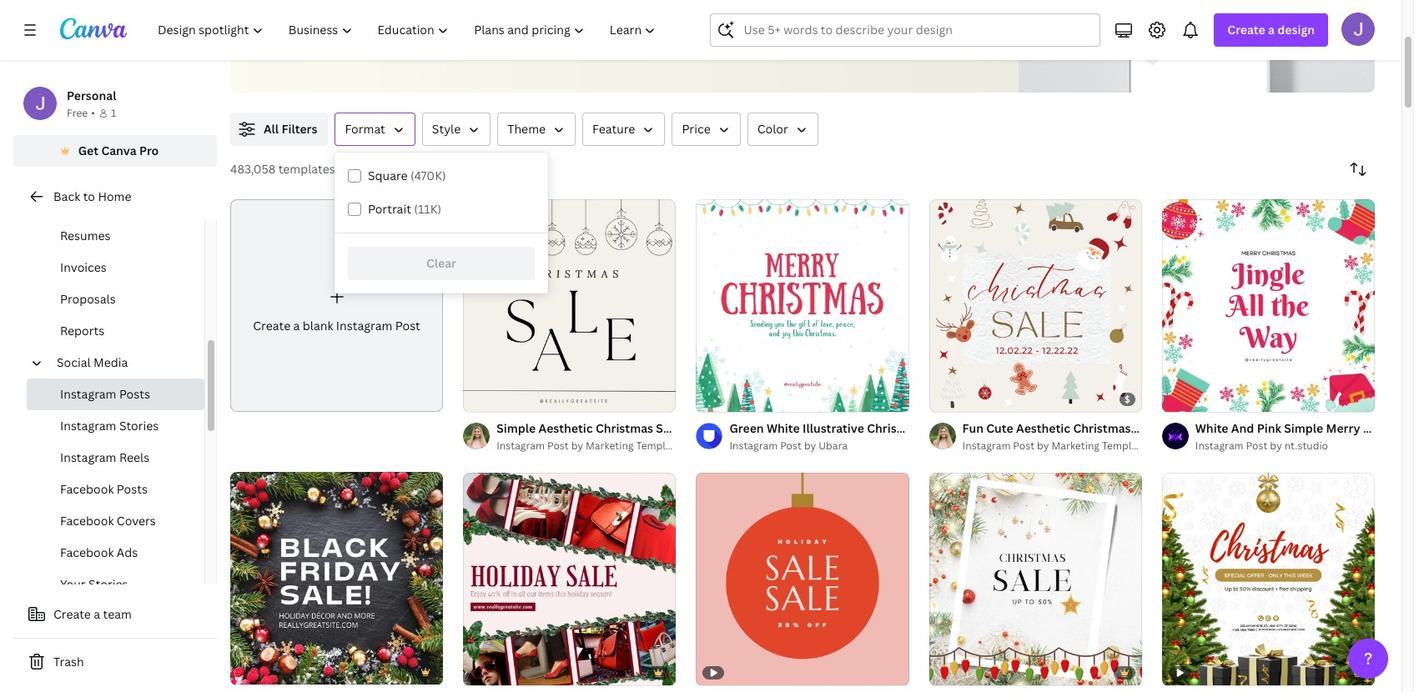 Task type: locate. For each thing, give the bounding box(es) containing it.
co. down fun cute aesthetic christmas sale instagram post link
[[1154, 439, 1170, 453]]

a
[[1268, 22, 1275, 38], [293, 318, 300, 333], [94, 607, 100, 622]]

•
[[91, 106, 95, 120]]

posts
[[119, 386, 150, 402], [117, 481, 148, 497]]

templates
[[636, 439, 686, 453], [1102, 439, 1152, 453]]

1 horizontal spatial templates
[[1102, 439, 1152, 453]]

instagram post templates image
[[1019, 0, 1375, 93], [1132, 0, 1267, 36]]

3 facebook from the top
[[60, 545, 114, 561]]

fun cute aesthetic christmas sale instagram post image
[[929, 199, 1142, 412]]

white right green
[[767, 421, 800, 436]]

facebook inside facebook ads link
[[60, 545, 114, 561]]

a for blank
[[293, 318, 300, 333]]

4 by from the left
[[1270, 439, 1282, 453]]

a left blank
[[293, 318, 300, 333]]

merry
[[1326, 421, 1360, 436]]

green and red black friday sale instagram post image
[[230, 472, 443, 685]]

facebook up facebook ads
[[60, 513, 114, 529]]

reports link
[[27, 315, 204, 347]]

0 horizontal spatial christmas
[[596, 421, 653, 436]]

your stories link
[[27, 569, 204, 601]]

create a design
[[1227, 22, 1315, 38]]

0 vertical spatial posts
[[119, 386, 150, 402]]

facebook down 'instagram reels'
[[60, 481, 114, 497]]

1 horizontal spatial white
[[1195, 421, 1228, 436]]

templates down fun cute aesthetic christmas sale instagram post link
[[1102, 439, 1152, 453]]

christmas inside "fun cute aesthetic christmas sale instagram post instagram post by marketing templates co."
[[1073, 421, 1131, 436]]

by left ubara
[[804, 439, 816, 453]]

1 instagram post by marketing templates co. link from the left
[[497, 438, 704, 455]]

3 by from the left
[[1037, 439, 1049, 453]]

by inside "fun cute aesthetic christmas sale instagram post instagram post by marketing templates co."
[[1037, 439, 1049, 453]]

483,058 templates
[[230, 161, 335, 177]]

by down "simple aesthetic christmas sale instagram post" link
[[571, 439, 583, 453]]

0 vertical spatial stories
[[119, 418, 159, 434]]

3 christmas from the left
[[1073, 421, 1131, 436]]

facebook ads link
[[27, 537, 204, 569]]

(11k)
[[414, 201, 441, 217]]

2 vertical spatial facebook
[[60, 545, 114, 561]]

post right the cute
[[1039, 421, 1064, 436]]

1 marketing from the left
[[586, 439, 634, 453]]

1 vertical spatial stories
[[89, 576, 128, 592]]

1 horizontal spatial create
[[253, 318, 290, 333]]

a for team
[[94, 607, 100, 622]]

marketing
[[586, 439, 634, 453], [1052, 439, 1100, 453]]

invoices link
[[27, 252, 204, 284]]

marketing down "simple aesthetic christmas sale instagram post" link
[[586, 439, 634, 453]]

2 simple from the left
[[1284, 421, 1323, 436]]

post down clear "button"
[[395, 318, 420, 333]]

simple
[[497, 421, 536, 436], [1284, 421, 1323, 436]]

2 sale from the left
[[1134, 421, 1158, 436]]

format
[[345, 121, 385, 137]]

white left and
[[1195, 421, 1228, 436]]

create inside button
[[53, 607, 91, 622]]

1 christmas from the left
[[596, 421, 653, 436]]

social
[[57, 355, 91, 370]]

None search field
[[710, 13, 1101, 47]]

facebook inside facebook covers link
[[60, 513, 114, 529]]

post down pink at bottom
[[1246, 439, 1268, 453]]

a left team
[[94, 607, 100, 622]]

instagram stories link
[[27, 410, 204, 442]]

create
[[1227, 22, 1265, 38], [253, 318, 290, 333], [53, 607, 91, 622]]

facebook posts
[[60, 481, 148, 497]]

co. inside simple aesthetic christmas sale instagram post instagram post by marketing templates co.
[[688, 439, 704, 453]]

1 vertical spatial posts
[[117, 481, 148, 497]]

christmas
[[596, 421, 653, 436], [867, 421, 925, 436], [1073, 421, 1131, 436]]

1 instagram post templates image from the left
[[1019, 0, 1375, 93]]

simple inside simple aesthetic christmas sale instagram post instagram post by marketing templates co.
[[497, 421, 536, 436]]

color button
[[747, 113, 818, 146]]

1 co. from the left
[[688, 439, 704, 453]]

posts down social media link
[[119, 386, 150, 402]]

1 horizontal spatial aesthetic
[[1016, 421, 1070, 436]]

create down "your"
[[53, 607, 91, 622]]

1 horizontal spatial co.
[[1154, 439, 1170, 453]]

0 horizontal spatial templates
[[636, 439, 686, 453]]

create left blank
[[253, 318, 290, 333]]

marketing down fun cute aesthetic christmas sale instagram post link
[[1052, 439, 1100, 453]]

1 by from the left
[[571, 439, 583, 453]]

stories for instagram stories
[[119, 418, 159, 434]]

posts for facebook posts
[[117, 481, 148, 497]]

feature button
[[582, 113, 665, 146]]

free
[[67, 106, 88, 120]]

1 horizontal spatial simple
[[1284, 421, 1323, 436]]

christmas for green white illustrative christmas greeting instagram post
[[867, 421, 925, 436]]

team
[[103, 607, 132, 622]]

0 horizontal spatial aesthetic
[[538, 421, 593, 436]]

christmas inside green white illustrative christmas greeting instagram post instagram post by ubara
[[867, 421, 925, 436]]

reports
[[60, 323, 105, 339]]

co. inside "fun cute aesthetic christmas sale instagram post instagram post by marketing templates co."
[[1154, 439, 1170, 453]]

1 facebook from the top
[[60, 481, 114, 497]]

co.
[[688, 439, 704, 453], [1154, 439, 1170, 453]]

facebook inside facebook posts link
[[60, 481, 114, 497]]

to
[[83, 189, 95, 204]]

posts down reels
[[117, 481, 148, 497]]

a inside create a blank instagram post element
[[293, 318, 300, 333]]

post
[[395, 318, 420, 333], [743, 421, 768, 436], [1039, 421, 1064, 436], [1220, 421, 1246, 436], [547, 439, 569, 453], [780, 439, 802, 453], [1013, 439, 1035, 453], [1246, 439, 1268, 453]]

aesthetic inside simple aesthetic christmas sale instagram post instagram post by marketing templates co.
[[538, 421, 593, 436]]

by inside white and pink simple merry christma instagram post by nt.studio
[[1270, 439, 1282, 453]]

facebook up the your stories
[[60, 545, 114, 561]]

stories up reels
[[119, 418, 159, 434]]

instagram post by ubara link
[[729, 438, 909, 455]]

0 horizontal spatial marketing
[[586, 439, 634, 453]]

create a blank instagram post element
[[230, 199, 443, 412]]

2 instagram post by marketing templates co. link from the left
[[962, 438, 1170, 455]]

2 aesthetic from the left
[[1016, 421, 1070, 436]]

facebook covers link
[[27, 506, 204, 537]]

Search search field
[[744, 14, 1090, 46]]

pink
[[1257, 421, 1281, 436]]

create a team
[[53, 607, 132, 622]]

2 horizontal spatial a
[[1268, 22, 1275, 38]]

0 vertical spatial a
[[1268, 22, 1275, 38]]

a for design
[[1268, 22, 1275, 38]]

0 horizontal spatial co.
[[688, 439, 704, 453]]

instagram inside white and pink simple merry christma instagram post by nt.studio
[[1195, 439, 1244, 453]]

1 aesthetic from the left
[[538, 421, 593, 436]]

1 horizontal spatial marketing
[[1052, 439, 1100, 453]]

templates inside "fun cute aesthetic christmas sale instagram post instagram post by marketing templates co."
[[1102, 439, 1152, 453]]

design
[[1277, 22, 1315, 38]]

1 templates from the left
[[636, 439, 686, 453]]

by down pink at bottom
[[1270, 439, 1282, 453]]

stories
[[119, 418, 159, 434], [89, 576, 128, 592]]

1 vertical spatial facebook
[[60, 513, 114, 529]]

instagram post by marketing templates co. link
[[497, 438, 704, 455], [962, 438, 1170, 455]]

a inside create a team button
[[94, 607, 100, 622]]

stories up create a team button
[[89, 576, 128, 592]]

1 white from the left
[[767, 421, 800, 436]]

a inside create a design dropdown button
[[1268, 22, 1275, 38]]

proposals
[[60, 291, 116, 307]]

christma
[[1363, 421, 1414, 436]]

templates
[[278, 161, 335, 177]]

0 vertical spatial create
[[1227, 22, 1265, 38]]

0 horizontal spatial simple
[[497, 421, 536, 436]]

0 horizontal spatial instagram post by marketing templates co. link
[[497, 438, 704, 455]]

1 horizontal spatial instagram post by marketing templates co. link
[[962, 438, 1170, 455]]

Sort by button
[[1341, 153, 1375, 186]]

price button
[[672, 113, 741, 146]]

greeting
[[927, 421, 976, 436]]

2 marketing from the left
[[1052, 439, 1100, 453]]

templates inside simple aesthetic christmas sale instagram post instagram post by marketing templates co.
[[636, 439, 686, 453]]

2 co. from the left
[[1154, 439, 1170, 453]]

sale
[[656, 421, 680, 436], [1134, 421, 1158, 436]]

co. down "simple aesthetic christmas sale instagram post" link
[[688, 439, 704, 453]]

trash link
[[13, 646, 217, 679]]

portrait
[[368, 201, 411, 217]]

1 simple from the left
[[497, 421, 536, 436]]

simple aesthetic christmas sale instagram post instagram post by marketing templates co.
[[497, 421, 768, 453]]

blank
[[303, 318, 333, 333]]

0 horizontal spatial sale
[[656, 421, 680, 436]]

2 vertical spatial a
[[94, 607, 100, 622]]

2 by from the left
[[804, 439, 816, 453]]

format button
[[335, 113, 415, 146]]

a left the design
[[1268, 22, 1275, 38]]

2 horizontal spatial christmas
[[1073, 421, 1131, 436]]

templates down "simple aesthetic christmas sale instagram post" link
[[636, 439, 686, 453]]

2 vertical spatial create
[[53, 607, 91, 622]]

create inside dropdown button
[[1227, 22, 1265, 38]]

marketing inside simple aesthetic christmas sale instagram post instagram post by marketing templates co.
[[586, 439, 634, 453]]

stories inside instagram stories link
[[119, 418, 159, 434]]

back to home
[[53, 189, 131, 204]]

sale inside simple aesthetic christmas sale instagram post instagram post by marketing templates co.
[[656, 421, 680, 436]]

0 vertical spatial facebook
[[60, 481, 114, 497]]

clear button
[[348, 247, 535, 280]]

red festive holiday sale instagram post image
[[463, 473, 676, 686]]

stories for your stories
[[89, 576, 128, 592]]

0 horizontal spatial a
[[94, 607, 100, 622]]

post down the cute
[[1013, 439, 1035, 453]]

by down fun cute aesthetic christmas sale instagram post link
[[1037, 439, 1049, 453]]

facebook
[[60, 481, 114, 497], [60, 513, 114, 529], [60, 545, 114, 561]]

0 horizontal spatial create
[[53, 607, 91, 622]]

create left the design
[[1227, 22, 1265, 38]]

2 white from the left
[[1195, 421, 1228, 436]]

white
[[767, 421, 800, 436], [1195, 421, 1228, 436]]

1 horizontal spatial christmas
[[867, 421, 925, 436]]

aesthetic
[[538, 421, 593, 436], [1016, 421, 1070, 436]]

1 vertical spatial a
[[293, 318, 300, 333]]

stories inside 'your stories' link
[[89, 576, 128, 592]]

post down "simple aesthetic christmas sale instagram post" link
[[547, 439, 569, 453]]

2 christmas from the left
[[867, 421, 925, 436]]

sale inside "fun cute aesthetic christmas sale instagram post instagram post by marketing templates co."
[[1134, 421, 1158, 436]]

1 vertical spatial create
[[253, 318, 290, 333]]

1 horizontal spatial a
[[293, 318, 300, 333]]

instagram post by marketing templates co. link for aesthetic
[[962, 438, 1170, 455]]

nt.studio
[[1284, 439, 1328, 453]]

2 facebook from the top
[[60, 513, 114, 529]]

2 templates from the left
[[1102, 439, 1152, 453]]

1 sale from the left
[[656, 421, 680, 436]]

2 horizontal spatial create
[[1227, 22, 1265, 38]]

1 horizontal spatial sale
[[1134, 421, 1158, 436]]

post up instagram post by ubara link
[[743, 421, 768, 436]]

instagram
[[336, 318, 392, 333], [60, 386, 116, 402], [60, 418, 116, 434], [683, 421, 740, 436], [979, 421, 1036, 436], [1161, 421, 1218, 436], [497, 439, 545, 453], [729, 439, 778, 453], [962, 439, 1011, 453], [1195, 439, 1244, 453], [60, 450, 116, 466]]

0 horizontal spatial white
[[767, 421, 800, 436]]

facebook for facebook covers
[[60, 513, 114, 529]]



Task type: describe. For each thing, give the bounding box(es) containing it.
facebook ads
[[60, 545, 138, 561]]

simple inside white and pink simple merry christma instagram post by nt.studio
[[1284, 421, 1323, 436]]

your
[[60, 576, 86, 592]]

create a design button
[[1214, 13, 1328, 47]]

white inside green white illustrative christmas greeting instagram post instagram post by ubara
[[767, 421, 800, 436]]

green white illustrative christmas greeting instagram post image
[[696, 199, 909, 412]]

all
[[264, 121, 279, 137]]

facebook for facebook ads
[[60, 545, 114, 561]]

filters
[[281, 121, 317, 137]]

resumes
[[60, 228, 111, 244]]

white and pink simple merry christma instagram post by nt.studio
[[1195, 421, 1414, 453]]

green
[[729, 421, 764, 436]]

fun
[[962, 421, 984, 436]]

back
[[53, 189, 80, 204]]

green white illustrative christmas greeting instagram post instagram post by ubara
[[729, 421, 1064, 453]]

instagram posts
[[60, 386, 150, 402]]

instagram post by nt.studio link
[[1195, 438, 1375, 455]]

ads
[[117, 545, 138, 561]]

post left ubara
[[780, 439, 802, 453]]

theme
[[507, 121, 546, 137]]

resumes link
[[27, 220, 204, 252]]

instagram reels
[[60, 450, 149, 466]]

white inside white and pink simple merry christma instagram post by nt.studio
[[1195, 421, 1228, 436]]

create for create a team
[[53, 607, 91, 622]]

create a blank instagram post
[[253, 318, 420, 333]]

post left pink at bottom
[[1220, 421, 1246, 436]]

get canva pro button
[[13, 135, 217, 167]]

get canva pro
[[78, 143, 159, 159]]

illustrative
[[803, 421, 864, 436]]

reels
[[119, 450, 149, 466]]

color
[[757, 121, 788, 137]]

media
[[93, 355, 128, 370]]

theme button
[[497, 113, 576, 146]]

social media link
[[50, 347, 194, 379]]

price
[[682, 121, 711, 137]]

back to home link
[[13, 180, 217, 214]]

cute
[[986, 421, 1013, 436]]

instagram post by marketing templates co. link for christmas
[[497, 438, 704, 455]]

by inside simple aesthetic christmas sale instagram post instagram post by marketing templates co.
[[571, 439, 583, 453]]

personal
[[67, 88, 116, 103]]

christmas inside simple aesthetic christmas sale instagram post instagram post by marketing templates co.
[[596, 421, 653, 436]]

clear
[[426, 255, 456, 271]]

ubara
[[819, 439, 848, 453]]

all filters
[[264, 121, 317, 137]]

all filters button
[[230, 113, 328, 146]]

instagram stories
[[60, 418, 159, 434]]

social media
[[57, 355, 128, 370]]

instagram reels link
[[27, 442, 204, 474]]

fun cute aesthetic christmas sale instagram post instagram post by marketing templates co.
[[962, 421, 1246, 453]]

canva
[[101, 143, 137, 159]]

jacob simon image
[[1341, 13, 1375, 46]]

get
[[78, 143, 98, 159]]

facebook for facebook posts
[[60, 481, 114, 497]]

trash
[[53, 654, 84, 670]]

483,058
[[230, 161, 275, 177]]

simple aesthetic christmas sale instagram post image
[[463, 199, 676, 412]]

posts for instagram posts
[[119, 386, 150, 402]]

free •
[[67, 106, 95, 120]]

create for create a design
[[1227, 22, 1265, 38]]

create for create a blank instagram post
[[253, 318, 290, 333]]

feature
[[592, 121, 635, 137]]

home
[[98, 189, 131, 204]]

aesthetic inside "fun cute aesthetic christmas sale instagram post instagram post by marketing templates co."
[[1016, 421, 1070, 436]]

invoices
[[60, 259, 107, 275]]

1
[[111, 106, 116, 120]]

square
[[368, 168, 408, 184]]

fun cute aesthetic christmas sale instagram post link
[[962, 420, 1246, 438]]

portrait (11k)
[[368, 201, 441, 217]]

$
[[1125, 393, 1130, 406]]

by inside green white illustrative christmas greeting instagram post instagram post by ubara
[[804, 439, 816, 453]]

and
[[1231, 421, 1254, 436]]

top level navigation element
[[147, 13, 670, 47]]

christmas for fun cute aesthetic christmas sale instagram post
[[1073, 421, 1131, 436]]

your stories
[[60, 576, 128, 592]]

white and pink simple merry christmas instagram post image
[[1162, 199, 1375, 412]]

green white illustrative christmas greeting instagram post link
[[729, 420, 1064, 438]]

simple aesthetic christmas sale instagram post link
[[497, 420, 768, 438]]

marketing inside "fun cute aesthetic christmas sale instagram post instagram post by marketing templates co."
[[1052, 439, 1100, 453]]

facebook posts link
[[27, 474, 204, 506]]

proposals link
[[27, 284, 204, 315]]

square (470k)
[[368, 168, 446, 184]]

pro
[[139, 143, 159, 159]]

facebook covers
[[60, 513, 156, 529]]

white and pink simple merry christma link
[[1195, 420, 1414, 438]]

2 instagram post templates image from the left
[[1132, 0, 1267, 36]]

red christmas sale instagram post image
[[929, 473, 1142, 686]]

post inside white and pink simple merry christma instagram post by nt.studio
[[1246, 439, 1268, 453]]

create a blank instagram post link
[[230, 199, 443, 412]]

(470k)
[[410, 168, 446, 184]]

covers
[[117, 513, 156, 529]]

style button
[[422, 113, 491, 146]]



Task type: vqa. For each thing, say whether or not it's contained in the screenshot.
first WHITE from the right
yes



